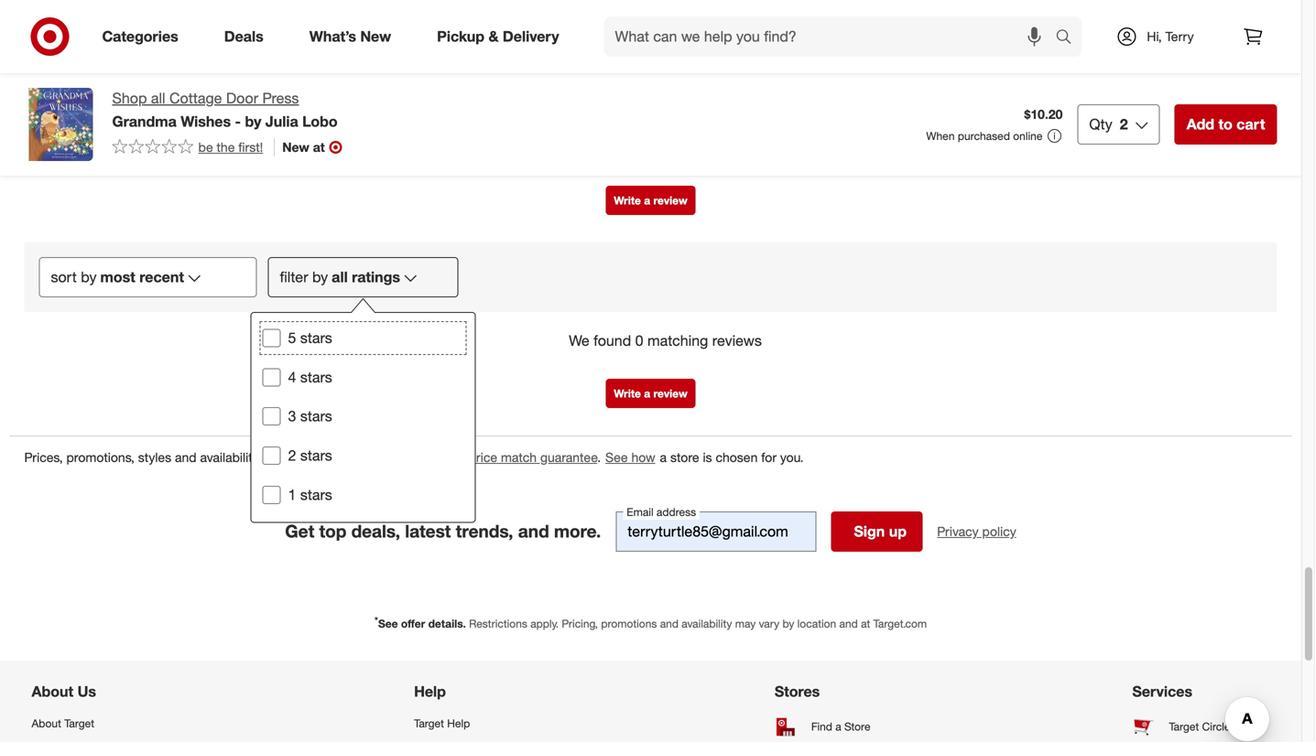 Task type: vqa. For each thing, say whether or not it's contained in the screenshot.
leftmost may
yes



Task type: describe. For each thing, give the bounding box(es) containing it.
1
[[288, 486, 296, 504]]

for
[[762, 450, 777, 466]]

$10.20
[[1025, 106, 1063, 122]]

we found 0 matching reviews
[[569, 332, 762, 350]]

policy
[[983, 524, 1017, 540]]

0 horizontal spatial vary
[[290, 450, 314, 466]]

1 vertical spatial new
[[282, 139, 309, 155]]

when
[[927, 129, 955, 143]]

*
[[375, 615, 378, 626]]

target help link
[[414, 709, 531, 739]]

terry
[[1166, 28, 1194, 44]]

about for about us
[[32, 683, 73, 701]]

guarantee
[[540, 450, 597, 466]]

by inside shop all cottage door press grandma wishes - by julia lobo
[[245, 113, 261, 130]]

filter
[[280, 268, 308, 286]]

pickup & delivery
[[437, 28, 559, 45]]

is
[[703, 450, 712, 466]]

2 write a review button from the top
[[606, 379, 696, 408]]

search button
[[1048, 16, 1092, 60]]

2 stars checkbox
[[262, 447, 281, 465]]

location
[[798, 617, 837, 631]]

lobo
[[302, 113, 338, 130]]

promotions,
[[66, 450, 135, 466]]

styles
[[138, 450, 171, 466]]

promotions
[[601, 617, 657, 631]]

What can we help you find? suggestions appear below search field
[[604, 16, 1060, 57]]

deals,
[[351, 521, 400, 542]]

purchased
[[958, 129, 1010, 143]]

be
[[198, 139, 213, 155]]

circle
[[1202, 720, 1231, 734]]

about target
[[32, 717, 94, 731]]

price match guarantee link
[[469, 450, 597, 466]]

latest
[[405, 521, 451, 542]]

categories
[[102, 28, 178, 45]]

sort by most recent
[[51, 268, 184, 286]]

1 stars
[[288, 486, 332, 504]]

our
[[446, 450, 465, 466]]

and left more.
[[518, 521, 549, 542]]

privacy policy
[[937, 524, 1017, 540]]

5 stars checkbox
[[262, 329, 281, 348]]

store
[[845, 720, 871, 734]]

see inside * see offer details. restrictions apply. pricing, promotions and availability may vary by location and at target.com
[[378, 617, 398, 631]]

deals link
[[209, 16, 287, 57]]

be the first!
[[198, 139, 263, 155]]

about us
[[32, 683, 96, 701]]

4 stars
[[288, 369, 332, 386]]

sign up button
[[831, 512, 923, 552]]

0 vertical spatial new
[[360, 28, 391, 45]]

pickup
[[437, 28, 485, 45]]

matching
[[648, 332, 708, 350]]

stores
[[775, 683, 820, 701]]

may inside * see offer details. restrictions apply. pricing, promotions and availability may vary by location and at target.com
[[735, 617, 756, 631]]

region containing sort by
[[10, 0, 1314, 479]]

press
[[262, 89, 299, 107]]

0 horizontal spatial at
[[313, 139, 325, 155]]

1 review from the top
[[654, 194, 688, 207]]

get top deals, latest trends, and more.
[[285, 521, 601, 542]]

search
[[1048, 29, 1092, 47]]

1 stars checkbox
[[262, 486, 281, 505]]

grandma
[[112, 113, 177, 130]]

wishes
[[181, 113, 231, 130]]

3 stars
[[288, 408, 332, 426]]

about target link
[[32, 709, 170, 739]]

online
[[1013, 129, 1043, 143]]

target inside about target link
[[64, 717, 94, 731]]

find
[[812, 720, 833, 734]]

.
[[597, 450, 601, 466]]

offer
[[401, 617, 425, 631]]

0 horizontal spatial help
[[414, 683, 446, 701]]

prices,
[[24, 450, 63, 466]]

about for about target
[[32, 717, 61, 731]]

recent
[[139, 268, 184, 286]]

online.
[[379, 450, 417, 466]]

stars for 1 stars
[[300, 486, 332, 504]]

new at
[[282, 139, 325, 155]]

how
[[632, 450, 656, 466]]

reviews
[[712, 332, 762, 350]]

4 stars checkbox
[[262, 369, 281, 387]]

be the first! link
[[112, 138, 263, 157]]

target for target help
[[414, 717, 444, 731]]

2 horizontal spatial see
[[606, 450, 628, 466]]

prices, promotions, styles and availability may vary by store & online. see our price match guarantee . see how a store is chosen for you.
[[24, 450, 804, 466]]

1 vertical spatial help
[[447, 717, 470, 731]]

privacy
[[937, 524, 979, 540]]

4
[[288, 369, 296, 386]]

to
[[1219, 115, 1233, 133]]

1 horizontal spatial all
[[332, 268, 348, 286]]



Task type: locate. For each thing, give the bounding box(es) containing it.
stars for 3 stars
[[300, 408, 332, 426]]

see right .
[[606, 450, 628, 466]]

qty 2
[[1090, 115, 1128, 133]]

new right what's
[[360, 28, 391, 45]]

write a review for first write a review button from the top of the page
[[614, 194, 688, 207]]

0 vertical spatial &
[[489, 28, 499, 45]]

2 write a review from the top
[[614, 387, 688, 401]]

about up about target on the left bottom
[[32, 683, 73, 701]]

and right styles
[[175, 450, 197, 466]]

services
[[1133, 683, 1193, 701]]

2 store from the left
[[671, 450, 700, 466]]

stars for 2 stars
[[300, 447, 332, 465]]

vary inside * see offer details. restrictions apply. pricing, promotions and availability may vary by location and at target.com
[[759, 617, 780, 631]]

1 vertical spatial &
[[368, 450, 376, 466]]

0 vertical spatial availability
[[200, 450, 259, 466]]

sign
[[854, 523, 885, 541]]

chosen
[[716, 450, 758, 466]]

0 horizontal spatial may
[[263, 450, 287, 466]]

new down the julia
[[282, 139, 309, 155]]

sign up
[[854, 523, 907, 541]]

target inside target help link
[[414, 717, 444, 731]]

categories link
[[87, 16, 201, 57]]

0 vertical spatial write
[[614, 194, 641, 207]]

stars right 4
[[300, 369, 332, 386]]

1 horizontal spatial new
[[360, 28, 391, 45]]

0 vertical spatial help
[[414, 683, 446, 701]]

door
[[226, 89, 258, 107]]

0 horizontal spatial all
[[151, 89, 165, 107]]

1 horizontal spatial target
[[414, 717, 444, 731]]

stars right 3
[[300, 408, 332, 426]]

what's new
[[309, 28, 391, 45]]

at inside * see offer details. restrictions apply. pricing, promotions and availability may vary by location and at target.com
[[861, 617, 871, 631]]

and
[[175, 450, 197, 466], [518, 521, 549, 542], [660, 617, 679, 631], [840, 617, 858, 631]]

2 review from the top
[[654, 387, 688, 401]]

found
[[594, 332, 631, 350]]

0 horizontal spatial &
[[368, 450, 376, 466]]

find a store
[[812, 720, 871, 734]]

privacy policy link
[[937, 523, 1017, 541]]

vary right 2 stars option
[[290, 450, 314, 466]]

by inside * see offer details. restrictions apply. pricing, promotions and availability may vary by location and at target.com
[[783, 617, 795, 631]]

may left the location
[[735, 617, 756, 631]]

apply.
[[531, 617, 559, 631]]

what's
[[309, 28, 356, 45]]

write a review button
[[606, 186, 696, 215], [606, 379, 696, 408]]

cart
[[1237, 115, 1266, 133]]

0 vertical spatial review
[[654, 194, 688, 207]]

cottage
[[169, 89, 222, 107]]

stars
[[300, 329, 332, 347], [300, 369, 332, 386], [300, 408, 332, 426], [300, 447, 332, 465], [300, 486, 332, 504]]

at
[[313, 139, 325, 155], [861, 617, 871, 631]]

1 write a review from the top
[[614, 194, 688, 207]]

hi, terry
[[1147, 28, 1194, 44]]

0 horizontal spatial 2
[[288, 447, 296, 465]]

may left 2 stars
[[263, 450, 287, 466]]

target circle
[[1169, 720, 1231, 734]]

5 stars
[[288, 329, 332, 347]]

2 write from the top
[[614, 387, 641, 401]]

1 vertical spatial 2
[[288, 447, 296, 465]]

0 vertical spatial write a review button
[[606, 186, 696, 215]]

image of grandma wishes - by julia lobo image
[[24, 88, 98, 161]]

stars up the 1 stars
[[300, 447, 332, 465]]

1 vertical spatial may
[[735, 617, 756, 631]]

0 horizontal spatial availability
[[200, 450, 259, 466]]

shop
[[112, 89, 147, 107]]

region
[[10, 0, 1314, 479]]

5
[[288, 329, 296, 347]]

2 horizontal spatial target
[[1169, 720, 1199, 734]]

by left the location
[[783, 617, 795, 631]]

write for first write a review button from the top of the page
[[614, 194, 641, 207]]

-
[[235, 113, 241, 130]]

restrictions
[[469, 617, 528, 631]]

& left online.
[[368, 450, 376, 466]]

hi,
[[1147, 28, 1162, 44]]

new
[[360, 28, 391, 45], [282, 139, 309, 155]]

and right the promotions at the left of the page
[[660, 617, 679, 631]]

you.
[[780, 450, 804, 466]]

0 vertical spatial vary
[[290, 450, 314, 466]]

may inside region
[[263, 450, 287, 466]]

all left ratings in the left top of the page
[[332, 268, 348, 286]]

1 vertical spatial review
[[654, 387, 688, 401]]

1 vertical spatial about
[[32, 717, 61, 731]]

add
[[1187, 115, 1215, 133]]

trends,
[[456, 521, 513, 542]]

availability inside * see offer details. restrictions apply. pricing, promotions and availability may vary by location and at target.com
[[682, 617, 732, 631]]

see left the offer
[[378, 617, 398, 631]]

1 horizontal spatial store
[[671, 450, 700, 466]]

1 horizontal spatial help
[[447, 717, 470, 731]]

filter by all ratings
[[280, 268, 400, 286]]

1 vertical spatial write
[[614, 387, 641, 401]]

1 horizontal spatial availability
[[682, 617, 732, 631]]

0 horizontal spatial see
[[378, 617, 398, 631]]

1 horizontal spatial see
[[420, 450, 443, 466]]

1 horizontal spatial 2
[[1120, 115, 1128, 133]]

1 stars from the top
[[300, 329, 332, 347]]

3
[[288, 408, 296, 426]]

target.com
[[874, 617, 927, 631]]

3 stars checkbox
[[262, 408, 281, 426]]

when purchased online
[[927, 129, 1043, 143]]

pickup & delivery link
[[422, 16, 582, 57]]

1 vertical spatial vary
[[759, 617, 780, 631]]

get
[[285, 521, 314, 542]]

by right 'filter'
[[312, 268, 328, 286]]

by right -
[[245, 113, 261, 130]]

0 horizontal spatial new
[[282, 139, 309, 155]]

target for target circle
[[1169, 720, 1199, 734]]

all up grandma in the left of the page
[[151, 89, 165, 107]]

0 vertical spatial at
[[313, 139, 325, 155]]

2 stars from the top
[[300, 369, 332, 386]]

stars right 1
[[300, 486, 332, 504]]

3 stars from the top
[[300, 408, 332, 426]]

1 store from the left
[[335, 450, 364, 466]]

target help
[[414, 717, 470, 731]]

4 stars from the top
[[300, 447, 332, 465]]

1 horizontal spatial at
[[861, 617, 871, 631]]

add to cart
[[1187, 115, 1266, 133]]

us
[[77, 683, 96, 701]]

2 right qty
[[1120, 115, 1128, 133]]

sort
[[51, 268, 77, 286]]

pricing,
[[562, 617, 598, 631]]

stars right 5
[[300, 329, 332, 347]]

0 vertical spatial about
[[32, 683, 73, 701]]

5 stars from the top
[[300, 486, 332, 504]]

0 vertical spatial 2
[[1120, 115, 1128, 133]]

first!
[[238, 139, 263, 155]]

up
[[889, 523, 907, 541]]

0 horizontal spatial store
[[335, 450, 364, 466]]

stars for 5 stars
[[300, 329, 332, 347]]

by up the 1 stars
[[318, 450, 332, 466]]

1 horizontal spatial may
[[735, 617, 756, 631]]

1 about from the top
[[32, 683, 73, 701]]

match
[[501, 450, 537, 466]]

1 vertical spatial all
[[332, 268, 348, 286]]

shop all cottage door press grandma wishes - by julia lobo
[[112, 89, 338, 130]]

2 stars
[[288, 447, 332, 465]]

at left target.com
[[861, 617, 871, 631]]

target inside target circle link
[[1169, 720, 1199, 734]]

store right 2 stars
[[335, 450, 364, 466]]

1 horizontal spatial vary
[[759, 617, 780, 631]]

vary left the location
[[759, 617, 780, 631]]

by right sort
[[81, 268, 97, 286]]

1 write from the top
[[614, 194, 641, 207]]

availability right the promotions at the left of the page
[[682, 617, 732, 631]]

and inside region
[[175, 450, 197, 466]]

0 horizontal spatial target
[[64, 717, 94, 731]]

write
[[614, 194, 641, 207], [614, 387, 641, 401]]

2 right 2 stars option
[[288, 447, 296, 465]]

see left our
[[420, 450, 443, 466]]

deals
[[224, 28, 264, 45]]

about down about us at bottom
[[32, 717, 61, 731]]

see
[[420, 450, 443, 466], [606, 450, 628, 466], [378, 617, 398, 631]]

availability left 2 stars option
[[200, 450, 259, 466]]

availability
[[200, 450, 259, 466], [682, 617, 732, 631]]

price
[[469, 450, 498, 466]]

see how button
[[605, 448, 657, 468]]

top
[[319, 521, 347, 542]]

add to cart button
[[1175, 104, 1278, 145]]

target circle link
[[1133, 709, 1270, 743]]

we
[[569, 332, 590, 350]]

all inside shop all cottage door press grandma wishes - by julia lobo
[[151, 89, 165, 107]]

stars for 4 stars
[[300, 369, 332, 386]]

2 about from the top
[[32, 717, 61, 731]]

vary
[[290, 450, 314, 466], [759, 617, 780, 631]]

1 write a review button from the top
[[606, 186, 696, 215]]

* see offer details. restrictions apply. pricing, promotions and availability may vary by location and at target.com
[[375, 615, 927, 631]]

0 vertical spatial all
[[151, 89, 165, 107]]

the
[[217, 139, 235, 155]]

most
[[100, 268, 135, 286]]

ratings
[[352, 268, 400, 286]]

1 horizontal spatial &
[[489, 28, 499, 45]]

0 vertical spatial may
[[263, 450, 287, 466]]

at down lobo
[[313, 139, 325, 155]]

write a review for 2nd write a review button
[[614, 387, 688, 401]]

julia
[[266, 113, 298, 130]]

1 vertical spatial write a review button
[[606, 379, 696, 408]]

1 vertical spatial at
[[861, 617, 871, 631]]

None text field
[[616, 512, 816, 552]]

write for 2nd write a review button
[[614, 387, 641, 401]]

what's new link
[[294, 16, 414, 57]]

0
[[635, 332, 644, 350]]

& right pickup
[[489, 28, 499, 45]]

delivery
[[503, 28, 559, 45]]

qty
[[1090, 115, 1113, 133]]

and right the location
[[840, 617, 858, 631]]

1 vertical spatial write a review
[[614, 387, 688, 401]]

0 vertical spatial write a review
[[614, 194, 688, 207]]

1 vertical spatial availability
[[682, 617, 732, 631]]

store left is
[[671, 450, 700, 466]]

find a store link
[[775, 709, 888, 743]]

review
[[654, 194, 688, 207], [654, 387, 688, 401]]



